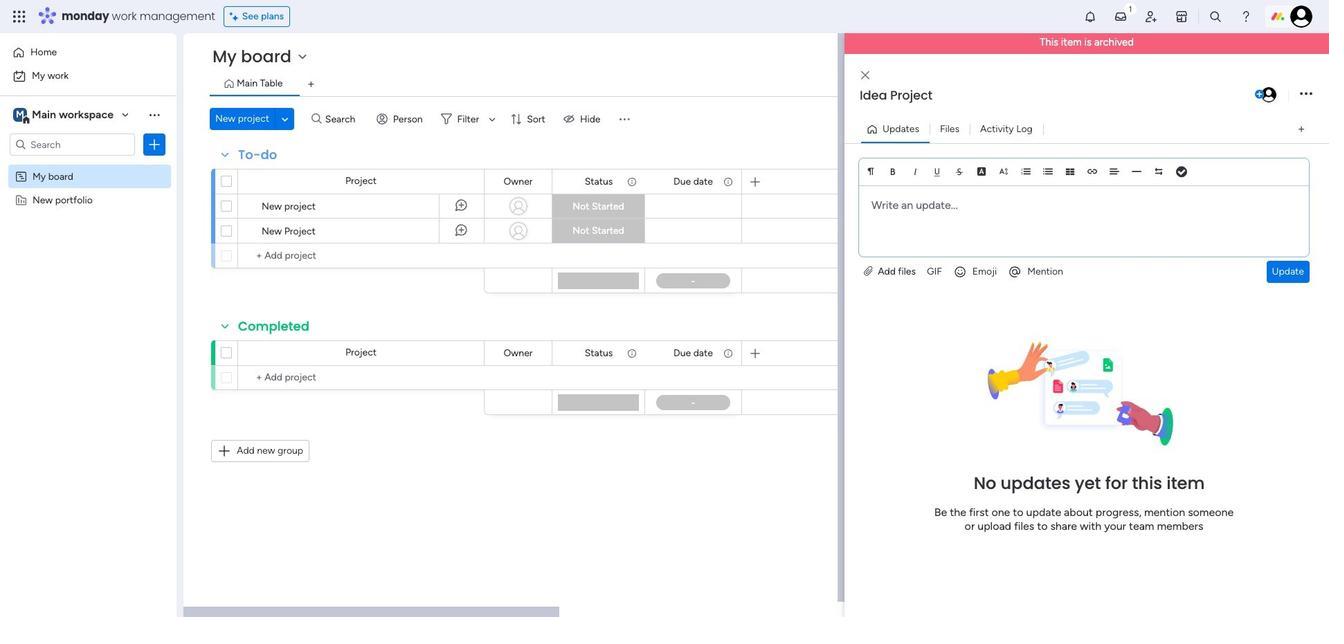 Task type: describe. For each thing, give the bounding box(es) containing it.
notifications image
[[1084, 10, 1098, 24]]

select product image
[[12, 10, 26, 24]]

format image
[[866, 167, 876, 177]]

1 horizontal spatial jacob simon image
[[1291, 6, 1313, 28]]

update feed image
[[1114, 10, 1128, 24]]

workspace options image
[[147, 108, 161, 122]]

align image
[[1110, 167, 1120, 177]]

rtl ltr image
[[1154, 167, 1164, 177]]

&bull; bullets image
[[1044, 167, 1053, 177]]

2 vertical spatial option
[[0, 164, 177, 167]]

invite members image
[[1145, 10, 1159, 24]]

v2 search image
[[312, 111, 322, 127]]

bold image
[[888, 167, 898, 177]]

size image
[[999, 167, 1009, 177]]

1 vertical spatial option
[[8, 65, 168, 87]]

menu image
[[617, 112, 631, 126]]

column information image
[[723, 348, 734, 359]]

text color image
[[977, 167, 987, 177]]

workspace selection element
[[13, 107, 116, 125]]

close image
[[861, 71, 870, 81]]



Task type: vqa. For each thing, say whether or not it's contained in the screenshot.
bottommost Board
no



Task type: locate. For each thing, give the bounding box(es) containing it.
0 vertical spatial jacob simon image
[[1291, 6, 1313, 28]]

options image down workspace options 'image' on the top
[[147, 138, 161, 152]]

dapulse addbtn image
[[1255, 90, 1264, 99]]

strikethrough image
[[955, 167, 965, 177]]

1 image
[[1125, 1, 1137, 16]]

0 vertical spatial add view image
[[308, 79, 314, 90]]

add view image
[[308, 79, 314, 90], [1299, 124, 1305, 135]]

Search field
[[322, 109, 363, 129]]

checklist image
[[1177, 168, 1188, 177]]

0 horizontal spatial add view image
[[308, 79, 314, 90]]

italic image
[[911, 167, 920, 177]]

0 horizontal spatial jacob simon image
[[1260, 86, 1278, 104]]

arrow down image
[[484, 111, 501, 127]]

tab
[[300, 73, 322, 96]]

line image
[[1132, 167, 1142, 177]]

1 horizontal spatial options image
[[1300, 85, 1313, 104]]

table image
[[1066, 167, 1075, 177]]

jacob simon image
[[1291, 6, 1313, 28], [1260, 86, 1278, 104]]

Search in workspace field
[[29, 137, 116, 153]]

1 vertical spatial add view image
[[1299, 124, 1305, 135]]

1 vertical spatial options image
[[147, 138, 161, 152]]

None field
[[857, 86, 1253, 104], [235, 146, 281, 164], [500, 174, 536, 189], [581, 174, 617, 189], [670, 174, 717, 189], [235, 318, 313, 336], [500, 346, 536, 361], [581, 346, 617, 361], [670, 346, 717, 361], [857, 86, 1253, 104], [235, 146, 281, 164], [500, 174, 536, 189], [581, 174, 617, 189], [670, 174, 717, 189], [235, 318, 313, 336], [500, 346, 536, 361], [581, 346, 617, 361], [670, 346, 717, 361]]

column information image
[[627, 176, 638, 187], [723, 176, 734, 187], [627, 348, 638, 359]]

monday marketplace image
[[1175, 10, 1189, 24]]

1 horizontal spatial add view image
[[1299, 124, 1305, 135]]

0 horizontal spatial options image
[[147, 138, 161, 152]]

0 vertical spatial option
[[8, 42, 168, 64]]

option
[[8, 42, 168, 64], [8, 65, 168, 87], [0, 164, 177, 167]]

help image
[[1240, 10, 1253, 24]]

angle down image
[[282, 114, 288, 124]]

1. numbers image
[[1021, 167, 1031, 177]]

options image
[[1300, 85, 1313, 104], [147, 138, 161, 152]]

link image
[[1088, 167, 1098, 177]]

list box
[[0, 162, 177, 399]]

see plans image
[[230, 9, 242, 24]]

workspace image
[[13, 107, 27, 123]]

underline image
[[933, 167, 942, 177]]

tab list
[[210, 73, 1302, 96]]

1 vertical spatial jacob simon image
[[1260, 86, 1278, 104]]

0 vertical spatial options image
[[1300, 85, 1313, 104]]

search everything image
[[1209, 10, 1223, 24]]

options image right the dapulse addbtn icon
[[1300, 85, 1313, 104]]

dapulse attachment image
[[864, 266, 873, 278]]



